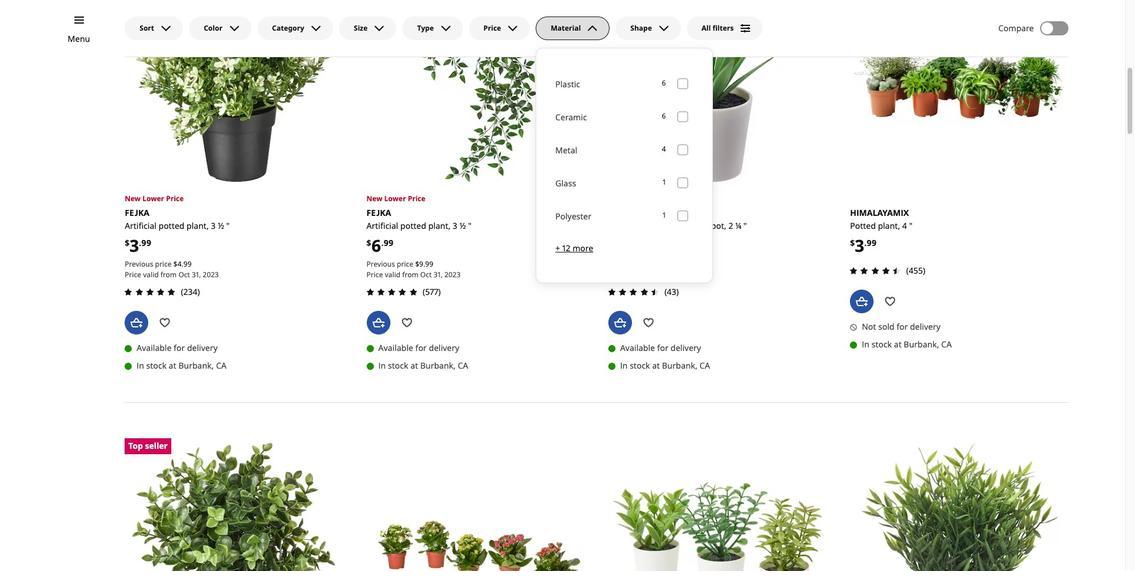 Task type: locate. For each thing, give the bounding box(es) containing it.
at
[[894, 339, 902, 351], [169, 361, 176, 372], [411, 361, 418, 372], [652, 361, 660, 372]]

1 " from the left
[[226, 220, 230, 232]]

0 vertical spatial 6
[[662, 78, 666, 88]]

price for 6
[[397, 259, 413, 270]]

99 inside previous price $ 9 . 99 price valid from oct 31, 2023
[[425, 259, 433, 270]]

4
[[662, 144, 666, 155], [903, 220, 907, 232], [178, 259, 182, 270]]

2 oct from the left
[[420, 270, 432, 280]]

1 horizontal spatial price
[[397, 259, 413, 270]]

with
[[692, 220, 709, 232]]

6 up 4 products element
[[662, 111, 666, 121]]

lower inside new lower price fejka artificial potted plant, 3 ½ " $ 6 . 99
[[384, 194, 406, 204]]

99 right 9
[[425, 259, 433, 270]]

0 horizontal spatial lower
[[143, 194, 164, 204]]

$ up previous price $ 9 . 99 price valid from oct 31, 2023
[[367, 237, 371, 249]]

+ 12 more button
[[556, 233, 694, 264]]

31, inside previous price $ 9 . 99 price valid from oct 31, 2023
[[434, 270, 443, 280]]

2 2023 from the left
[[445, 270, 461, 280]]

. up (234)
[[182, 259, 184, 270]]

31, up (234)
[[192, 270, 201, 280]]

0 vertical spatial 6 products element
[[662, 78, 666, 89]]

available for delivery down (577)
[[378, 343, 460, 354]]

compare
[[999, 22, 1034, 34]]

previous for 6
[[367, 259, 395, 270]]

1 from from the left
[[161, 270, 177, 280]]

2 1 products element from the top
[[663, 211, 666, 222]]

1 vertical spatial 4
[[903, 220, 907, 232]]

6 products element for plastic
[[662, 78, 666, 89]]

1 left plant
[[663, 211, 666, 221]]

available for delivery for 3
[[137, 343, 218, 354]]

new
[[125, 194, 141, 204], [367, 194, 383, 204]]

artificial up previous price $ 4 . 99 price valid from oct 31, 2023
[[125, 220, 157, 232]]

1 horizontal spatial artificial
[[367, 220, 398, 232]]

delivery down (234)
[[187, 343, 218, 354]]

plant, inside new lower price fejka artificial potted plant, 3 ½ " $ 3 . 99
[[187, 220, 209, 232]]

sort button
[[125, 17, 183, 40]]

filters
[[713, 23, 734, 33]]

99 inside himalayamix potted plant, 4 " $ 3 . 99
[[867, 237, 877, 249]]

2 price from the left
[[397, 259, 413, 270]]

artificial up previous price $ 9 . 99 price valid from oct 31, 2023
[[367, 220, 398, 232]]

2 horizontal spatial artificial
[[609, 220, 640, 232]]

+ 12 more
[[556, 243, 594, 254]]

lower for 6
[[384, 194, 406, 204]]

lower
[[143, 194, 164, 204], [384, 194, 406, 204]]

1 available for delivery from the left
[[137, 343, 218, 354]]

ceramic
[[556, 112, 587, 123]]

2 vertical spatial 6
[[371, 235, 381, 257]]

himalayamix
[[850, 207, 909, 219]]

polyester
[[556, 211, 592, 222]]

ca for (455)
[[942, 339, 952, 351]]

1 horizontal spatial potted
[[400, 220, 426, 232]]

potted up previous price $ 4 . 99 price valid from oct 31, 2023
[[159, 220, 184, 232]]

sold
[[879, 322, 895, 333]]

2 previous from the left
[[367, 259, 395, 270]]

4 inside himalayamix potted plant, 4 " $ 3 . 99
[[903, 220, 907, 232]]

for down (234)
[[174, 343, 185, 354]]

0 horizontal spatial fejka
[[125, 207, 149, 219]]

1 horizontal spatial available for delivery
[[378, 343, 460, 354]]

1 lower from the left
[[143, 194, 164, 204]]

for for (577)
[[416, 343, 427, 354]]

from for 6
[[402, 270, 419, 280]]

plastic
[[556, 79, 580, 90]]

valid up review: 4.8 out of 5 stars. total reviews: 234 image
[[143, 270, 159, 280]]

delivery right sold
[[910, 322, 941, 333]]

artificial inside new lower price fejka artificial potted plant, 3 ½ " $ 3 . 99
[[125, 220, 157, 232]]

ca for (234)
[[216, 361, 227, 372]]

review: 4.6 out of 5 stars. total reviews: 43 image
[[605, 286, 662, 300]]

6 products element
[[662, 78, 666, 89], [662, 111, 666, 123]]

6 down shape popup button
[[662, 78, 666, 88]]

. up previous price $ 9 . 99 price valid from oct 31, 2023
[[381, 237, 384, 249]]

99
[[141, 237, 151, 249], [384, 237, 394, 249], [867, 237, 877, 249], [184, 259, 192, 270], [425, 259, 433, 270]]

valid up review: 4.8 out of 5 stars. total reviews: 577 image
[[385, 270, 401, 280]]

0 horizontal spatial potted
[[159, 220, 184, 232]]

2 new from the left
[[367, 194, 383, 204]]

$ up review: 4.8 out of 5 stars. total reviews: 577 image
[[415, 259, 419, 270]]

99 inside new lower price fejka artificial potted plant, 3 ½ " $ 6 . 99
[[384, 237, 394, 249]]

1 vertical spatial 1
[[663, 211, 666, 221]]

2 1 from the top
[[663, 211, 666, 221]]

1 horizontal spatial lower
[[384, 194, 406, 204]]

2 fejka from the left
[[367, 207, 391, 219]]

0 vertical spatial 1
[[663, 178, 666, 188]]

99 down potted
[[867, 237, 877, 249]]

+
[[556, 243, 560, 254]]

0 horizontal spatial available for delivery
[[137, 343, 218, 354]]

at for (455)
[[894, 339, 902, 351]]

0 horizontal spatial plant,
[[187, 220, 209, 232]]

1 31, from the left
[[192, 270, 201, 280]]

1 previous from the left
[[125, 259, 153, 270]]

1 vertical spatial 1 products element
[[663, 211, 666, 222]]

plant, inside new lower price fejka artificial potted plant, 3 ½ " $ 6 . 99
[[428, 220, 451, 232]]

potted inside new lower price fejka artificial potted plant, 3 ½ " $ 3 . 99
[[159, 220, 184, 232]]

ca
[[942, 339, 952, 351], [216, 361, 227, 372], [458, 361, 468, 372], [700, 361, 710, 372]]

31,
[[192, 270, 201, 280], [434, 270, 443, 280]]

for for (43)
[[657, 343, 669, 354]]

delivery
[[910, 322, 941, 333], [187, 343, 218, 354], [429, 343, 460, 354], [671, 343, 701, 354]]

" inside new lower price fejka artificial potted plant, 3 ½ " $ 6 . 99
[[468, 220, 472, 232]]

valid inside previous price $ 9 . 99 price valid from oct 31, 2023
[[385, 270, 401, 280]]

2 available for delivery from the left
[[378, 343, 460, 354]]

at for (43)
[[652, 361, 660, 372]]

review: 4.8 out of 5 stars. total reviews: 577 image
[[363, 286, 420, 300]]

2 available from the left
[[378, 343, 413, 354]]

delivery for (577)
[[429, 343, 460, 354]]

price inside previous price $ 9 . 99 price valid from oct 31, 2023
[[397, 259, 413, 270]]

$
[[125, 237, 130, 249], [367, 237, 371, 249], [850, 237, 855, 249], [173, 259, 178, 270], [415, 259, 419, 270]]

1 vertical spatial 6 products element
[[662, 111, 666, 123]]

available
[[137, 343, 172, 354], [378, 343, 413, 354], [620, 343, 655, 354]]

3 " from the left
[[744, 220, 747, 232]]

1 plant, from the left
[[187, 220, 209, 232]]

0 horizontal spatial oct
[[179, 270, 190, 280]]

potted up 9
[[400, 220, 426, 232]]

ca for (577)
[[458, 361, 468, 372]]

.
[[139, 237, 141, 249], [381, 237, 384, 249], [865, 237, 867, 249], [182, 259, 184, 270], [423, 259, 425, 270]]

1 horizontal spatial new
[[367, 194, 383, 204]]

for down the (43)
[[657, 343, 669, 354]]

from inside previous price $ 9 . 99 price valid from oct 31, 2023
[[402, 270, 419, 280]]

in for (577)
[[378, 361, 386, 372]]

1 products element left plant
[[663, 211, 666, 222]]

1 6 products element from the top
[[662, 78, 666, 89]]

top seller
[[128, 441, 168, 452]]

artificial inside new lower price fejka artificial potted plant, 3 ½ " $ 6 . 99
[[367, 220, 398, 232]]

available for delivery down the (43)
[[620, 343, 701, 354]]

0 horizontal spatial from
[[161, 270, 177, 280]]

previous inside previous price $ 4 . 99 price valid from oct 31, 2023
[[125, 259, 153, 270]]

material button
[[536, 17, 610, 40]]

2 horizontal spatial 4
[[903, 220, 907, 232]]

0 horizontal spatial 2023
[[203, 270, 219, 280]]

31, inside previous price $ 4 . 99 price valid from oct 31, 2023
[[192, 270, 201, 280]]

31, for 3
[[192, 270, 201, 280]]

" inside himalayamix potted plant, 4 " $ 3 . 99
[[909, 220, 913, 232]]

1 oct from the left
[[179, 270, 190, 280]]

valid inside previous price $ 4 . 99 price valid from oct 31, 2023
[[143, 270, 159, 280]]

1 horizontal spatial oct
[[420, 270, 432, 280]]

6 products element up 4 products element
[[662, 111, 666, 123]]

price left 9
[[397, 259, 413, 270]]

available down review: 4.8 out of 5 stars. total reviews: 234 image
[[137, 343, 172, 354]]

2 31, from the left
[[434, 270, 443, 280]]

ca for (43)
[[700, 361, 710, 372]]

0 horizontal spatial previous
[[125, 259, 153, 270]]

2 valid from the left
[[385, 270, 401, 280]]

4 " from the left
[[909, 220, 913, 232]]

0 horizontal spatial 31,
[[192, 270, 201, 280]]

price inside previous price $ 4 . 99 price valid from oct 31, 2023
[[155, 259, 172, 270]]

artificial potted plant with pot, 2 ¼ "
[[609, 220, 747, 232]]

available for delivery down (234)
[[137, 343, 218, 354]]

1 new from the left
[[125, 194, 141, 204]]

1 horizontal spatial 4
[[662, 144, 666, 155]]

artificial for 3
[[125, 220, 157, 232]]

previous up review: 4.8 out of 5 stars. total reviews: 234 image
[[125, 259, 153, 270]]

at for (577)
[[411, 361, 418, 372]]

(455)
[[906, 266, 926, 277]]

artificial
[[125, 220, 157, 232], [367, 220, 398, 232], [609, 220, 640, 232]]

6
[[662, 78, 666, 88], [662, 111, 666, 121], [371, 235, 381, 257]]

$ inside previous price $ 4 . 99 price valid from oct 31, 2023
[[173, 259, 178, 270]]

0 horizontal spatial new
[[125, 194, 141, 204]]

potted left plant
[[642, 220, 668, 232]]

previous
[[125, 259, 153, 270], [367, 259, 395, 270]]

2 6 products element from the top
[[662, 111, 666, 123]]

2 plant, from the left
[[428, 220, 451, 232]]

fejka
[[125, 207, 149, 219], [367, 207, 391, 219]]

6 up previous price $ 9 . 99 price valid from oct 31, 2023
[[371, 235, 381, 257]]

½
[[218, 220, 224, 232], [460, 220, 466, 232]]

potted inside new lower price fejka artificial potted plant, 3 ½ " $ 6 . 99
[[400, 220, 426, 232]]

. up previous price $ 4 . 99 price valid from oct 31, 2023
[[139, 237, 141, 249]]

0 horizontal spatial available
[[137, 343, 172, 354]]

available for delivery
[[137, 343, 218, 354], [378, 343, 460, 354], [620, 343, 701, 354]]

valid
[[143, 270, 159, 280], [385, 270, 401, 280]]

½ for 3
[[218, 220, 224, 232]]

0 horizontal spatial 4
[[178, 259, 182, 270]]

2023 inside previous price $ 9 . 99 price valid from oct 31, 2023
[[445, 270, 461, 280]]

delivery down the (43)
[[671, 343, 701, 354]]

price inside new lower price fejka artificial potted plant, 3 ½ " $ 3 . 99
[[166, 194, 184, 204]]

size
[[354, 23, 368, 33]]

price inside new lower price fejka artificial potted plant, 3 ½ " $ 6 . 99
[[408, 194, 426, 204]]

2 ½ from the left
[[460, 220, 466, 232]]

1 down 4 products element
[[663, 178, 666, 188]]

3
[[211, 220, 216, 232], [453, 220, 458, 232], [130, 235, 139, 257], [855, 235, 865, 257]]

0 horizontal spatial ½
[[218, 220, 224, 232]]

1 products element down 4 products element
[[663, 178, 666, 189]]

new inside new lower price fejka artificial potted plant, 3 ½ " $ 3 . 99
[[125, 194, 141, 204]]

3 potted from the left
[[642, 220, 668, 232]]

previous for 3
[[125, 259, 153, 270]]

previous inside previous price $ 9 . 99 price valid from oct 31, 2023
[[367, 259, 395, 270]]

" inside new lower price fejka artificial potted plant, 3 ½ " $ 3 . 99
[[226, 220, 230, 232]]

plant, up previous price $ 4 . 99 price valid from oct 31, 2023
[[187, 220, 209, 232]]

all
[[702, 23, 711, 33]]

2023
[[203, 270, 219, 280], [445, 270, 461, 280]]

2 horizontal spatial potted
[[642, 220, 668, 232]]

1 fejka from the left
[[125, 207, 149, 219]]

1 horizontal spatial valid
[[385, 270, 401, 280]]

$ inside new lower price fejka artificial potted plant, 3 ½ " $ 6 . 99
[[367, 237, 371, 249]]

2 potted from the left
[[400, 220, 426, 232]]

1 horizontal spatial previous
[[367, 259, 395, 270]]

2 " from the left
[[468, 220, 472, 232]]

1 horizontal spatial available
[[378, 343, 413, 354]]

in stock at burbank, ca for (43)
[[620, 361, 710, 372]]

$ up previous price $ 4 . 99 price valid from oct 31, 2023
[[125, 237, 130, 249]]

2 vertical spatial 4
[[178, 259, 182, 270]]

4 for 3
[[903, 220, 907, 232]]

0 vertical spatial 1 products element
[[663, 178, 666, 189]]

$ inside himalayamix potted plant, 4 " $ 3 . 99
[[850, 237, 855, 249]]

stock for (43)
[[630, 361, 650, 372]]

2 from from the left
[[402, 270, 419, 280]]

metal
[[556, 145, 578, 156]]

1 valid from the left
[[143, 270, 159, 280]]

1 2023 from the left
[[203, 270, 219, 280]]

6 for ceramic
[[662, 111, 666, 121]]

1
[[663, 178, 666, 188], [663, 211, 666, 221]]

$ inside previous price $ 9 . 99 price valid from oct 31, 2023
[[415, 259, 419, 270]]

available down review: 4.8 out of 5 stars. total reviews: 577 image
[[378, 343, 413, 354]]

from
[[161, 270, 177, 280], [402, 270, 419, 280]]

in
[[862, 339, 870, 351], [137, 361, 144, 372], [378, 361, 386, 372], [620, 361, 628, 372]]

previous up review: 4.8 out of 5 stars. total reviews: 577 image
[[367, 259, 395, 270]]

for
[[897, 322, 908, 333], [174, 343, 185, 354], [416, 343, 427, 354], [657, 343, 669, 354]]

1 products element for glass
[[663, 178, 666, 189]]

1 horizontal spatial 2023
[[445, 270, 461, 280]]

for for (234)
[[174, 343, 185, 354]]

½ for 6
[[460, 220, 466, 232]]

price inside previous price $ 9 . 99 price valid from oct 31, 2023
[[367, 270, 383, 280]]

1 products element
[[663, 178, 666, 189], [663, 211, 666, 222]]

2 horizontal spatial plant,
[[878, 220, 900, 232]]

0 horizontal spatial valid
[[143, 270, 159, 280]]

1 horizontal spatial fejka
[[367, 207, 391, 219]]

burbank, for (455)
[[904, 339, 939, 351]]

2023 inside previous price $ 4 . 99 price valid from oct 31, 2023
[[203, 270, 219, 280]]

material
[[551, 23, 581, 33]]

1 horizontal spatial from
[[402, 270, 419, 280]]

fejka inside new lower price fejka artificial potted plant, 3 ½ " $ 6 . 99
[[367, 207, 391, 219]]

type button
[[403, 17, 463, 40]]

price inside popup button
[[484, 23, 501, 33]]

oct down 9
[[420, 270, 432, 280]]

delivery for (43)
[[671, 343, 701, 354]]

at for (234)
[[169, 361, 176, 372]]

3 inside new lower price fejka artificial potted plant, 3 ½ " $ 6 . 99
[[453, 220, 458, 232]]

for down (577)
[[416, 343, 427, 354]]

1 for polyester
[[663, 211, 666, 221]]

3 available for delivery from the left
[[620, 343, 701, 354]]

4 products element
[[662, 144, 666, 156]]

price
[[484, 23, 501, 33], [166, 194, 184, 204], [408, 194, 426, 204], [125, 270, 141, 280], [367, 270, 383, 280]]

0 horizontal spatial price
[[155, 259, 172, 270]]

delivery down (577)
[[429, 343, 460, 354]]

price button
[[469, 17, 530, 40]]

new inside new lower price fejka artificial potted plant, 3 ½ " $ 6 . 99
[[367, 194, 383, 204]]

in stock at burbank, ca
[[862, 339, 952, 351], [137, 361, 227, 372], [378, 361, 468, 372], [620, 361, 710, 372]]

3 inside himalayamix potted plant, 4 " $ 3 . 99
[[855, 235, 865, 257]]

burbank,
[[904, 339, 939, 351], [179, 361, 214, 372], [420, 361, 456, 372], [662, 361, 698, 372]]

oct
[[179, 270, 190, 280], [420, 270, 432, 280]]

$ down potted
[[850, 237, 855, 249]]

potted
[[159, 220, 184, 232], [400, 220, 426, 232], [642, 220, 668, 232]]

$ up review: 4.8 out of 5 stars. total reviews: 234 image
[[173, 259, 178, 270]]

(43)
[[665, 287, 679, 298]]

6 products element down shape popup button
[[662, 78, 666, 89]]

oct up (234)
[[179, 270, 190, 280]]

plant
[[670, 220, 690, 232]]

artificial up the + 12 more button
[[609, 220, 640, 232]]

99 up previous price $ 9 . 99 price valid from oct 31, 2023
[[384, 237, 394, 249]]

price
[[155, 259, 172, 270], [397, 259, 413, 270]]

1 ½ from the left
[[218, 220, 224, 232]]

99 up previous price $ 4 . 99 price valid from oct 31, 2023
[[141, 237, 151, 249]]

new lower price fejka artificial potted plant, 3 ½ " $ 3 . 99
[[125, 194, 230, 257]]

potted for 6
[[400, 220, 426, 232]]

½ inside new lower price fejka artificial potted plant, 3 ½ " $ 6 . 99
[[460, 220, 466, 232]]

2 artificial from the left
[[367, 220, 398, 232]]

plant,
[[187, 220, 209, 232], [428, 220, 451, 232], [878, 220, 900, 232]]

9
[[419, 259, 423, 270]]

stock
[[872, 339, 892, 351], [146, 361, 167, 372], [388, 361, 408, 372], [630, 361, 650, 372]]

price up review: 4.8 out of 5 stars. total reviews: 234 image
[[155, 259, 172, 270]]

3 plant, from the left
[[878, 220, 900, 232]]

previous price $ 9 . 99 price valid from oct 31, 2023
[[367, 259, 461, 280]]

1 horizontal spatial 31,
[[434, 270, 443, 280]]

½ inside new lower price fejka artificial potted plant, 3 ½ " $ 3 . 99
[[218, 220, 224, 232]]

"
[[226, 220, 230, 232], [468, 220, 472, 232], [744, 220, 747, 232], [909, 220, 913, 232]]

not sold for delivery
[[862, 322, 941, 333]]

valid for 3
[[143, 270, 159, 280]]

1 price from the left
[[155, 259, 172, 270]]

oct inside previous price $ 9 . 99 price valid from oct 31, 2023
[[420, 270, 432, 280]]

1 potted from the left
[[159, 220, 184, 232]]

1 horizontal spatial ½
[[460, 220, 466, 232]]

31, up (577)
[[434, 270, 443, 280]]

plant, inside himalayamix potted plant, 4 " $ 3 . 99
[[878, 220, 900, 232]]

from inside previous price $ 4 . 99 price valid from oct 31, 2023
[[161, 270, 177, 280]]

99 up (234)
[[184, 259, 192, 270]]

0 vertical spatial 4
[[662, 144, 666, 155]]

. up (577)
[[423, 259, 425, 270]]

plant, up previous price $ 9 . 99 price valid from oct 31, 2023
[[428, 220, 451, 232]]

. down potted
[[865, 237, 867, 249]]

1 1 from the top
[[663, 178, 666, 188]]

2 lower from the left
[[384, 194, 406, 204]]

2 horizontal spatial available
[[620, 343, 655, 354]]

more
[[573, 243, 594, 254]]

1 available from the left
[[137, 343, 172, 354]]

plant, down himalayamix at the top right
[[878, 220, 900, 232]]

2023 for 3
[[203, 270, 219, 280]]

all filters button
[[687, 17, 763, 40]]

from up review: 4.8 out of 5 stars. total reviews: 577 image
[[402, 270, 419, 280]]

oct inside previous price $ 4 . 99 price valid from oct 31, 2023
[[179, 270, 190, 280]]

category button
[[257, 17, 333, 40]]

0 horizontal spatial artificial
[[125, 220, 157, 232]]

1 vertical spatial 6
[[662, 111, 666, 121]]

1 1 products element from the top
[[663, 178, 666, 189]]

from up review: 4.8 out of 5 stars. total reviews: 234 image
[[161, 270, 177, 280]]

1 horizontal spatial plant,
[[428, 220, 451, 232]]

fejka inside new lower price fejka artificial potted plant, 3 ½ " $ 3 . 99
[[125, 207, 149, 219]]

3 artificial from the left
[[609, 220, 640, 232]]

shape
[[631, 23, 652, 33]]

2 horizontal spatial available for delivery
[[620, 343, 701, 354]]

lower inside new lower price fejka artificial potted plant, 3 ½ " $ 3 . 99
[[143, 194, 164, 204]]

31, for 6
[[434, 270, 443, 280]]

available down review: 4.6 out of 5 stars. total reviews: 43 image at the right of the page
[[620, 343, 655, 354]]

4 inside previous price $ 4 . 99 price valid from oct 31, 2023
[[178, 259, 182, 270]]

6 products element for ceramic
[[662, 111, 666, 123]]

1 artificial from the left
[[125, 220, 157, 232]]



Task type: describe. For each thing, give the bounding box(es) containing it.
2
[[729, 220, 733, 232]]

price for 3
[[155, 259, 172, 270]]

type
[[417, 23, 434, 33]]

lower for 3
[[143, 194, 164, 204]]

review: 4.6 out of 5 stars. total reviews: 455 image
[[847, 264, 904, 279]]

oct for 6
[[420, 270, 432, 280]]

. inside previous price $ 9 . 99 price valid from oct 31, 2023
[[423, 259, 425, 270]]

(234)
[[181, 287, 200, 298]]

in stock at burbank, ca for (577)
[[378, 361, 468, 372]]

1 products element for polyester
[[663, 211, 666, 222]]

new for 6
[[367, 194, 383, 204]]

previous price $ 4 . 99 price valid from oct 31, 2023
[[125, 259, 219, 280]]

fejka for 3
[[125, 207, 149, 219]]

in for (455)
[[862, 339, 870, 351]]

himalayamix potted plant, 4 " $ 3 . 99
[[850, 207, 913, 257]]

artificial for 6
[[367, 220, 398, 232]]

. inside new lower price fejka artificial potted plant, 3 ½ " $ 6 . 99
[[381, 237, 384, 249]]

6 inside new lower price fejka artificial potted plant, 3 ½ " $ 6 . 99
[[371, 235, 381, 257]]

in stock at burbank, ca for (455)
[[862, 339, 952, 351]]

. inside himalayamix potted plant, 4 " $ 3 . 99
[[865, 237, 867, 249]]

. inside previous price $ 4 . 99 price valid from oct 31, 2023
[[182, 259, 184, 270]]

potted
[[850, 220, 876, 232]]

stock for (455)
[[872, 339, 892, 351]]

(577)
[[423, 287, 441, 298]]

not
[[862, 322, 876, 333]]

glass
[[556, 178, 576, 189]]

stock for (577)
[[388, 361, 408, 372]]

12
[[562, 243, 571, 254]]

in stock at burbank, ca for (234)
[[137, 361, 227, 372]]

in for (43)
[[620, 361, 628, 372]]

from for 3
[[161, 270, 177, 280]]

6 for plastic
[[662, 78, 666, 88]]

$ inside new lower price fejka artificial potted plant, 3 ½ " $ 3 . 99
[[125, 237, 130, 249]]

plant, for 6
[[428, 220, 451, 232]]

price inside previous price $ 4 . 99 price valid from oct 31, 2023
[[125, 270, 141, 280]]

all filters
[[702, 23, 734, 33]]

1 for glass
[[663, 178, 666, 188]]

for right sold
[[897, 322, 908, 333]]

pot,
[[711, 220, 727, 232]]

99 inside new lower price fejka artificial potted plant, 3 ½ " $ 3 . 99
[[141, 237, 151, 249]]

size button
[[339, 17, 397, 40]]

shape button
[[616, 17, 681, 40]]

top
[[128, 441, 143, 452]]

seller
[[145, 441, 168, 452]]

review: 4.8 out of 5 stars. total reviews: 234 image
[[121, 286, 179, 300]]

available for 6
[[378, 343, 413, 354]]

available for 3
[[137, 343, 172, 354]]

burbank, for (577)
[[420, 361, 456, 372]]

burbank, for (234)
[[179, 361, 214, 372]]

stock for (234)
[[146, 361, 167, 372]]

category
[[272, 23, 304, 33]]

delivery for (234)
[[187, 343, 218, 354]]

4 for price
[[178, 259, 182, 270]]

potted for 3
[[159, 220, 184, 232]]

burbank, for (43)
[[662, 361, 698, 372]]

plant, for 3
[[187, 220, 209, 232]]

available for delivery for 6
[[378, 343, 460, 354]]

99 inside previous price $ 4 . 99 price valid from oct 31, 2023
[[184, 259, 192, 270]]

in for (234)
[[137, 361, 144, 372]]

menu
[[68, 33, 90, 44]]

fejka for 6
[[367, 207, 391, 219]]

valid for 6
[[385, 270, 401, 280]]

oct for 3
[[179, 270, 190, 280]]

menu button
[[68, 32, 90, 45]]

new for 3
[[125, 194, 141, 204]]

sort
[[140, 23, 154, 33]]

. inside new lower price fejka artificial potted plant, 3 ½ " $ 3 . 99
[[139, 237, 141, 249]]

new lower price fejka artificial potted plant, 3 ½ " $ 6 . 99
[[367, 194, 472, 257]]

3 available from the left
[[620, 343, 655, 354]]

2023 for 6
[[445, 270, 461, 280]]

¼
[[735, 220, 742, 232]]

color button
[[189, 17, 251, 40]]

color
[[204, 23, 223, 33]]



Task type: vqa. For each thing, say whether or not it's contained in the screenshot.
'$'
yes



